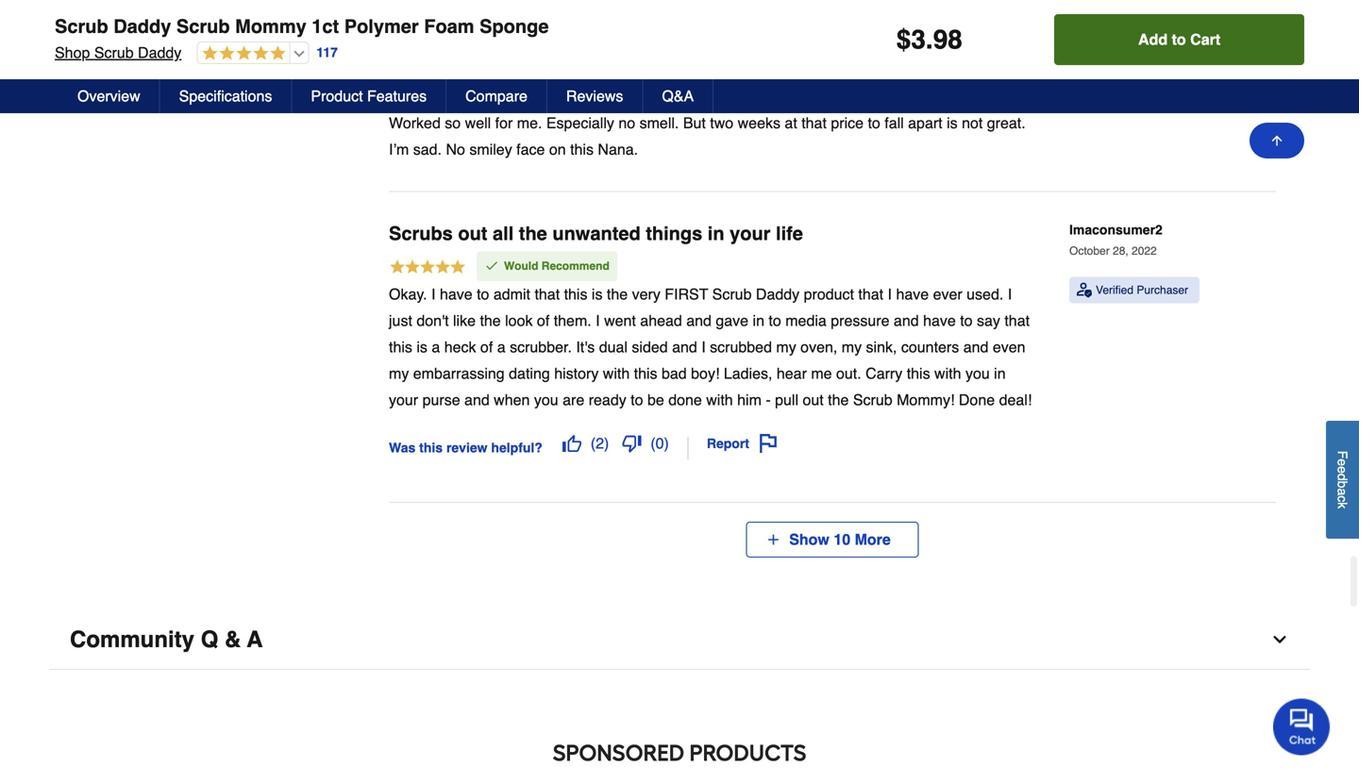 Task type: locate. For each thing, give the bounding box(es) containing it.
1 vertical spatial you
[[534, 391, 558, 409]]

1 vertical spatial in
[[753, 312, 765, 330]]

1 vertical spatial at
[[785, 114, 797, 132]]

have
[[440, 286, 473, 303], [896, 286, 929, 303], [923, 312, 956, 330]]

2 ( from the left
[[651, 435, 656, 452]]

your left purse at the left bottom
[[389, 391, 418, 409]]

1 horizontal spatial apart
[[908, 114, 943, 132]]

community q & a button
[[49, 611, 1310, 670]]

i love the pink sponge with scrubber on it   and the fact it didn't smell at all. i live on a fixed income so hoping it would last longer. unfortunately the scrubber fell apart after two weeks. i loved it. worked so well for me. especially no smell. but two weeks at that price to fall apart is not great. i'm sad. no smiley face on this nana.
[[389, 61, 1036, 158]]

apart
[[797, 88, 831, 105], [908, 114, 943, 132]]

so
[[389, 88, 405, 105], [445, 114, 461, 132]]

a
[[247, 627, 263, 653]]

loved
[[399, 2, 449, 24], [957, 88, 993, 105]]

so left well
[[445, 114, 461, 132]]

3 out of 5 stars element
[[389, 31, 469, 57]]

0 horizontal spatial scrubber
[[571, 61, 630, 79]]

0 vertical spatial out
[[458, 223, 487, 244]]

that left price
[[802, 114, 827, 132]]

compare button
[[447, 79, 547, 113]]

you left 'are'
[[534, 391, 558, 409]]

0 vertical spatial your
[[730, 223, 771, 244]]

in right gave
[[753, 312, 765, 330]]

purchaser
[[1137, 284, 1188, 297]]

very
[[632, 286, 661, 303]]

1 ) from the left
[[604, 435, 609, 452]]

daddy
[[113, 16, 171, 37], [1153, 42, 1196, 59], [138, 44, 182, 61], [756, 286, 800, 303]]

it
[[454, 2, 465, 24], [655, 61, 663, 79], [751, 61, 758, 79], [459, 88, 466, 105]]

the up but
[[685, 88, 706, 105]]

my up the out.
[[842, 338, 862, 356]]

0 vertical spatial apart
[[797, 88, 831, 105]]

a up k at bottom right
[[1335, 488, 1350, 496]]

at
[[842, 61, 855, 79], [785, 114, 797, 132]]

( right thumb up icon
[[591, 435, 596, 452]]

scrub daddy
[[1109, 42, 1196, 59]]

28,
[[1113, 244, 1129, 258]]

the up hoping
[[429, 61, 450, 79]]

0
[[656, 435, 664, 452]]

you
[[966, 365, 990, 382], [534, 391, 558, 409]]

product
[[804, 286, 854, 303]]

helpful?
[[491, 440, 543, 455]]

0 horizontal spatial in
[[708, 223, 725, 244]]

like
[[453, 312, 476, 330]]

in down even on the top
[[994, 365, 1006, 382]]

apart down "weeks."
[[908, 114, 943, 132]]

so down love
[[389, 88, 405, 105]]

1 ( from the left
[[591, 435, 596, 452]]

at left all.
[[842, 61, 855, 79]]

at down fell
[[785, 114, 797, 132]]

show
[[789, 531, 830, 549]]

0 horizontal spatial )
[[604, 435, 609, 452]]

0 vertical spatial of
[[537, 312, 550, 330]]

your left life
[[730, 223, 771, 244]]

have up like
[[440, 286, 473, 303]]

q&a button
[[643, 79, 714, 113]]

your inside okay.  i have to admit that this is the very first scrub daddy product that i have ever used. i just don't like the look of them.  i went ahead and gave in to media pressure and have to say that this is a heck of a scrubber.  it's dual sided and i scrubbed my oven, my sink, counters and even my embarrassing dating history with this bad boy!  ladies, hear me out.  carry this with you in your purse and when you are ready to be done with him - pull out the scrub mommy!  done deal!
[[389, 391, 418, 409]]

reviews
[[566, 87, 623, 105]]

) left the thumb down image
[[604, 435, 609, 452]]

( right the thumb down image
[[651, 435, 656, 452]]

loved up not
[[957, 88, 993, 105]]

and left half
[[595, 2, 629, 24]]

e up d
[[1335, 459, 1350, 466]]

went
[[604, 312, 636, 330]]

scrub up 4.9 stars image
[[176, 16, 230, 37]]

fact
[[722, 61, 747, 79]]

1 horizontal spatial out
[[803, 391, 824, 409]]

0 horizontal spatial at
[[785, 114, 797, 132]]

for inside i love the pink sponge with scrubber on it   and the fact it didn't smell at all. i live on a fixed income so hoping it would last longer. unfortunately the scrubber fell apart after two weeks. i loved it. worked so well for me. especially no smell. but two weeks at that price to fall apart is not great. i'm sad. no smiley face on this nana.
[[495, 114, 513, 132]]

specifications
[[179, 87, 272, 105]]

0 vertical spatial is
[[947, 114, 958, 132]]

even
[[993, 338, 1026, 356]]

scrub
[[55, 16, 108, 37], [176, 16, 230, 37], [1109, 42, 1148, 59], [94, 44, 134, 61], [712, 286, 752, 303], [853, 391, 893, 409]]

2 vertical spatial in
[[994, 365, 1006, 382]]

imaconsumer2
[[1069, 222, 1163, 237]]

is left not
[[947, 114, 958, 132]]

of right look
[[537, 312, 550, 330]]

to left admit
[[477, 286, 489, 303]]

e up b
[[1335, 466, 1350, 474]]

of right 'heck'
[[480, 338, 493, 356]]

1 horizontal spatial scrubber
[[710, 88, 769, 105]]

i'm
[[389, 141, 409, 158]]

dual
[[599, 338, 628, 356]]

my down just
[[389, 365, 409, 382]]

in right things
[[708, 223, 725, 244]]

a left 'fixed' on the top of the page
[[939, 61, 947, 79]]

on right face
[[549, 141, 566, 158]]

to inside button
[[1172, 31, 1186, 48]]

10
[[834, 531, 851, 549]]

no
[[446, 141, 465, 158]]

1 vertical spatial of
[[480, 338, 493, 356]]

is inside i love the pink sponge with scrubber on it   and the fact it didn't smell at all. i live on a fixed income so hoping it would last longer. unfortunately the scrubber fell apart after two weeks. i loved it. worked so well for me. especially no smell. but two weeks at that price to fall apart is not great. i'm sad. no smiley face on this nana.
[[947, 114, 958, 132]]

and down the say
[[963, 338, 989, 356]]

on up unfortunately
[[634, 61, 651, 79]]

apart down the smell on the right top of page
[[797, 88, 831, 105]]

is down 'don't'
[[417, 338, 427, 356]]

2 horizontal spatial is
[[947, 114, 958, 132]]

this
[[570, 141, 594, 158], [564, 286, 588, 303], [389, 338, 412, 356], [634, 365, 657, 382], [907, 365, 930, 382], [419, 440, 443, 455]]

f e e d b a c k
[[1335, 451, 1350, 509]]

hoping
[[409, 88, 454, 105]]

1 horizontal spatial is
[[592, 286, 603, 303]]

1 vertical spatial for
[[495, 114, 513, 132]]

daddy inside okay.  i have to admit that this is the very first scrub daddy product that i have ever used. i just don't like the look of them.  i went ahead and gave in to media pressure and have to say that this is a heck of a scrubber.  it's dual sided and i scrubbed my oven, my sink, counters and even my embarrassing dating history with this bad boy!  ladies, hear me out.  carry this with you in your purse and when you are ready to be done with him - pull out the scrub mommy!  done deal!
[[756, 286, 800, 303]]

2
[[596, 435, 604, 452]]

( for 0
[[651, 435, 656, 452]]

would recommend
[[504, 259, 610, 273]]

1 horizontal spatial in
[[753, 312, 765, 330]]

scrub down carry
[[853, 391, 893, 409]]

2 horizontal spatial two
[[870, 88, 893, 105]]

fell
[[773, 88, 793, 105]]

i left went
[[596, 312, 600, 330]]

me
[[811, 365, 832, 382]]

is down recommend
[[592, 286, 603, 303]]

1 horizontal spatial )
[[664, 435, 669, 452]]

) for ( 2 )
[[604, 435, 609, 452]]

verified purchaser
[[1096, 284, 1188, 297]]

pressure
[[831, 312, 890, 330]]

done
[[668, 391, 702, 409]]

is
[[947, 114, 958, 132], [592, 286, 603, 303], [417, 338, 427, 356]]

0 vertical spatial two
[[558, 2, 590, 24]]

to left fall on the right top
[[868, 114, 880, 132]]

oven,
[[801, 338, 838, 356]]

product features button
[[292, 79, 447, 113]]

1 horizontal spatial so
[[445, 114, 461, 132]]

are
[[563, 391, 585, 409]]

out.
[[836, 365, 861, 382]]

( for 2
[[591, 435, 596, 452]]

with up the longer.
[[540, 61, 567, 79]]

scrubs out all the unwanted things in your life
[[389, 223, 803, 244]]

my
[[776, 338, 796, 356], [842, 338, 862, 356], [389, 365, 409, 382]]

1 vertical spatial your
[[389, 391, 418, 409]]

) for ( 0 )
[[664, 435, 669, 452]]

1 vertical spatial weeks
[[738, 114, 781, 132]]

(
[[591, 435, 596, 452], [651, 435, 656, 452]]

this down just
[[389, 338, 412, 356]]

0 horizontal spatial you
[[534, 391, 558, 409]]

0 horizontal spatial so
[[389, 88, 405, 105]]

i right okay.
[[431, 286, 436, 303]]

unfortunately
[[591, 88, 681, 105]]

0 horizontal spatial of
[[480, 338, 493, 356]]

0 vertical spatial you
[[966, 365, 990, 382]]

1 horizontal spatial of
[[537, 312, 550, 330]]

and down first
[[686, 312, 712, 330]]

0 vertical spatial at
[[842, 61, 855, 79]]

for left me.
[[495, 114, 513, 132]]

1 vertical spatial loved
[[957, 88, 993, 105]]

1 e from the top
[[1335, 459, 1350, 466]]

f
[[1335, 451, 1350, 459]]

nana.
[[598, 141, 638, 158]]

that
[[802, 114, 827, 132], [535, 286, 560, 303], [858, 286, 884, 303], [1005, 312, 1030, 330]]

things
[[646, 223, 702, 244]]

in
[[708, 223, 725, 244], [753, 312, 765, 330], [994, 365, 1006, 382]]

on right live
[[918, 61, 935, 79]]

2023
[[1123, 5, 1148, 18]]

on
[[634, 61, 651, 79], [918, 61, 935, 79], [549, 141, 566, 158]]

0 horizontal spatial out
[[458, 223, 487, 244]]

0 horizontal spatial loved
[[399, 2, 449, 24]]

0 horizontal spatial two
[[558, 2, 590, 24]]

0 horizontal spatial is
[[417, 338, 427, 356]]

thumb up image
[[562, 434, 581, 453]]

scrubber up 'reviews'
[[571, 61, 630, 79]]

and up the counters
[[894, 312, 919, 330]]

0 horizontal spatial my
[[389, 365, 409, 382]]

scrubber down fact
[[710, 88, 769, 105]]

) right the thumb down image
[[664, 435, 669, 452]]

life
[[776, 223, 803, 244]]

have down ever
[[923, 312, 956, 330]]

to right add
[[1172, 31, 1186, 48]]

two right but
[[710, 114, 734, 132]]

.
[[926, 25, 933, 55]]

your
[[730, 223, 771, 244], [389, 391, 418, 409]]

0 horizontal spatial apart
[[797, 88, 831, 105]]

4.9 stars image
[[198, 45, 285, 63]]

for left the 'about'
[[471, 2, 496, 24]]

add
[[1138, 31, 1168, 48]]

0 vertical spatial scrubber
[[571, 61, 630, 79]]

0 vertical spatial so
[[389, 88, 405, 105]]

2 ) from the left
[[664, 435, 669, 452]]

bad
[[662, 365, 687, 382]]

add to cart
[[1138, 31, 1221, 48]]

1 horizontal spatial loved
[[957, 88, 993, 105]]

1 horizontal spatial (
[[651, 435, 656, 452]]

two up fall on the right top
[[870, 88, 893, 105]]

0 horizontal spatial on
[[549, 141, 566, 158]]

0 horizontal spatial your
[[389, 391, 418, 409]]

a
[[634, 2, 645, 24], [939, 61, 947, 79], [432, 338, 440, 356], [497, 338, 506, 356], [1335, 488, 1350, 496]]

sink,
[[866, 338, 897, 356]]

loved up 3 out of 5 stars element
[[399, 2, 449, 24]]

of
[[537, 312, 550, 330], [480, 338, 493, 356]]

out right pull
[[803, 391, 824, 409]]

out left all
[[458, 223, 487, 244]]

media
[[786, 312, 827, 330]]

and down embarrassing
[[464, 391, 490, 409]]

march 13, 2023
[[1069, 5, 1148, 18]]

weeks down fell
[[738, 114, 781, 132]]

1 vertical spatial is
[[592, 286, 603, 303]]

my up the hear at the top right
[[776, 338, 796, 356]]

for
[[471, 2, 496, 24], [495, 114, 513, 132]]

scrub up gave
[[712, 286, 752, 303]]

with inside i love the pink sponge with scrubber on it   and the fact it didn't smell at all. i live on a fixed income so hoping it would last longer. unfortunately the scrubber fell apart after two weeks. i loved it. worked so well for me. especially no smell. but two weeks at that price to fall apart is not great. i'm sad. no smiley face on this nana.
[[540, 61, 567, 79]]

i up 3 out of 5 stars element
[[389, 2, 394, 24]]

two right the 'about'
[[558, 2, 590, 24]]

chat invite button image
[[1273, 698, 1331, 756]]

you up done
[[966, 365, 990, 382]]

weeks right half
[[689, 2, 746, 24]]

1 vertical spatial out
[[803, 391, 824, 409]]

1 horizontal spatial two
[[710, 114, 734, 132]]

d
[[1335, 474, 1350, 481]]

0 horizontal spatial (
[[591, 435, 596, 452]]

i right "weeks."
[[949, 88, 953, 105]]

this up them.
[[564, 286, 588, 303]]

1 vertical spatial scrubber
[[710, 88, 769, 105]]

okay.  i have to admit that this is the very first scrub daddy product that i have ever used. i just don't like the look of them.  i went ahead and gave in to media pressure and have to say that this is a heck of a scrubber.  it's dual sided and i scrubbed my oven, my sink, counters and even my embarrassing dating history with this bad boy!  ladies, hear me out.  carry this with you in your purse and when you are ready to be done with him - pull out the scrub mommy!  done deal!
[[389, 286, 1032, 409]]



Task type: vqa. For each thing, say whether or not it's contained in the screenshot.
MODEL # CL 65251
no



Task type: describe. For each thing, give the bounding box(es) containing it.
done
[[959, 391, 995, 409]]

when
[[494, 391, 530, 409]]

$ 3 . 98
[[896, 25, 963, 55]]

all
[[493, 223, 514, 244]]

a inside button
[[1335, 488, 1350, 496]]

2 vertical spatial two
[[710, 114, 734, 132]]

weeks.
[[898, 88, 945, 105]]

and
[[666, 61, 693, 79]]

a left 'heck'
[[432, 338, 440, 356]]

q&a
[[662, 87, 694, 105]]

pink
[[454, 61, 482, 79]]

the down the out.
[[828, 391, 849, 409]]

have left ever
[[896, 286, 929, 303]]

loved inside i love the pink sponge with scrubber on it   and the fact it didn't smell at all. i live on a fixed income so hoping it would last longer. unfortunately the scrubber fell apart after two weeks. i loved it. worked so well for me. especially no smell. but two weeks at that price to fall apart is not great. i'm sad. no smiley face on this nana.
[[957, 88, 993, 105]]

okay.
[[389, 286, 427, 303]]

i up boy!
[[702, 338, 706, 356]]

weeks inside i love the pink sponge with scrubber on it   and the fact it didn't smell at all. i live on a fixed income so hoping it would last longer. unfortunately the scrubber fell apart after two weeks. i loved it. worked so well for me. especially no smell. but two weeks at that price to fall apart is not great. i'm sad. no smiley face on this nana.
[[738, 114, 781, 132]]

would
[[504, 259, 538, 273]]

not
[[962, 114, 983, 132]]

october
[[1069, 244, 1110, 258]]

0 vertical spatial for
[[471, 2, 496, 24]]

don't
[[417, 312, 449, 330]]

1 horizontal spatial my
[[776, 338, 796, 356]]

1 horizontal spatial you
[[966, 365, 990, 382]]

fall
[[885, 114, 904, 132]]

scrub right shop
[[94, 44, 134, 61]]

c
[[1335, 496, 1350, 502]]

community
[[70, 627, 194, 653]]

used.
[[967, 286, 1004, 303]]

first
[[665, 286, 708, 303]]

&
[[225, 627, 241, 653]]

imaconsumer2 october 28, 2022
[[1069, 222, 1163, 258]]

( 2 )
[[591, 435, 609, 452]]

mommy!
[[897, 391, 955, 409]]

product
[[311, 87, 363, 105]]

report button
[[700, 428, 784, 460]]

scrub down 2023
[[1109, 42, 1148, 59]]

it up 3 out of 5 stars element
[[454, 2, 465, 24]]

2 vertical spatial is
[[417, 338, 427, 356]]

be
[[647, 391, 664, 409]]

arrow up image
[[1270, 133, 1285, 148]]

verified purchaser icon image
[[1077, 283, 1092, 298]]

a left half
[[634, 2, 645, 24]]

with down the counters
[[934, 365, 961, 382]]

review
[[446, 440, 488, 455]]

the left fact
[[697, 61, 718, 79]]

to inside i love the pink sponge with scrubber on it   and the fact it didn't smell at all. i live on a fixed income so hoping it would last longer. unfortunately the scrubber fell apart after two weeks. i loved it. worked so well for me. especially no smell. but two weeks at that price to fall apart is not great. i'm sad. no smiley face on this nana.
[[868, 114, 880, 132]]

overview button
[[59, 79, 160, 113]]

ready
[[589, 391, 626, 409]]

ever
[[933, 286, 962, 303]]

$
[[896, 25, 911, 55]]

1 horizontal spatial your
[[730, 223, 771, 244]]

sad.
[[413, 141, 442, 158]]

especially
[[546, 114, 614, 132]]

1 vertical spatial apart
[[908, 114, 943, 132]]

chevron down image
[[1270, 631, 1289, 649]]

would
[[470, 88, 510, 105]]

live
[[891, 61, 914, 79]]

heck
[[444, 338, 476, 356]]

scrubs
[[389, 223, 453, 244]]

q
[[201, 627, 218, 653]]

13,
[[1104, 5, 1120, 18]]

with down dual
[[603, 365, 630, 382]]

it right fact
[[751, 61, 758, 79]]

more
[[855, 531, 891, 549]]

dating
[[509, 365, 550, 382]]

just
[[389, 312, 412, 330]]

5 stars image
[[389, 258, 466, 279]]

i up "pressure"
[[888, 286, 892, 303]]

add to cart button
[[1055, 14, 1304, 65]]

product features
[[311, 87, 427, 105]]

1 horizontal spatial at
[[842, 61, 855, 79]]

a down look
[[497, 338, 506, 356]]

that up even on the top
[[1005, 312, 1030, 330]]

117
[[316, 45, 338, 60]]

income
[[987, 61, 1036, 79]]

checkmark image
[[484, 258, 499, 273]]

i left love
[[389, 61, 393, 79]]

0 vertical spatial loved
[[399, 2, 449, 24]]

after
[[836, 88, 866, 105]]

reviews button
[[547, 79, 643, 113]]

boy!
[[691, 365, 720, 382]]

was this review helpful?
[[389, 440, 543, 455]]

the up went
[[607, 286, 628, 303]]

0 vertical spatial in
[[708, 223, 725, 244]]

shop scrub daddy
[[55, 44, 182, 61]]

( 0 )
[[651, 435, 669, 452]]

i right all.
[[883, 61, 887, 79]]

2 horizontal spatial in
[[994, 365, 1006, 382]]

southdeep products heading
[[49, 734, 1310, 767]]

the right all
[[519, 223, 547, 244]]

recommend
[[542, 259, 610, 273]]

that down "would recommend"
[[535, 286, 560, 303]]

1 horizontal spatial on
[[634, 61, 651, 79]]

to left media
[[769, 312, 781, 330]]

that inside i love the pink sponge with scrubber on it   and the fact it didn't smell at all. i live on a fixed income so hoping it would last longer. unfortunately the scrubber fell apart after two weeks. i loved it. worked so well for me. especially no smell. but two weeks at that price to fall apart is not great. i'm sad. no smiley face on this nana.
[[802, 114, 827, 132]]

well
[[465, 114, 491, 132]]

look
[[505, 312, 533, 330]]

show 10 more
[[781, 531, 899, 549]]

b
[[1335, 481, 1350, 488]]

1 vertical spatial so
[[445, 114, 461, 132]]

this inside i love the pink sponge with scrubber on it   and the fact it didn't smell at all. i live on a fixed income so hoping it would last longer. unfortunately the scrubber fell apart after two weeks. i loved it. worked so well for me. especially no smell. but two weeks at that price to fall apart is not great. i'm sad. no smiley face on this nana.
[[570, 141, 594, 158]]

this down sided
[[634, 365, 657, 382]]

1 vertical spatial two
[[870, 88, 893, 105]]

thumb down image
[[622, 434, 641, 453]]

it down pink
[[459, 88, 466, 105]]

plus image
[[766, 532, 781, 548]]

to left the say
[[960, 312, 973, 330]]

didn't
[[762, 61, 799, 79]]

scrub up shop
[[55, 16, 108, 37]]

all.
[[859, 61, 878, 79]]

me.
[[517, 114, 542, 132]]

to left be at the left bottom
[[631, 391, 643, 409]]

with left him
[[706, 391, 733, 409]]

3
[[911, 25, 926, 55]]

and up bad
[[672, 338, 697, 356]]

report
[[707, 436, 749, 451]]

last
[[514, 88, 537, 105]]

i right used.
[[1008, 286, 1012, 303]]

face
[[516, 141, 545, 158]]

gave
[[716, 312, 749, 330]]

f e e d b a c k button
[[1326, 421, 1359, 539]]

sponsored
[[553, 740, 685, 767]]

longer.
[[542, 88, 587, 105]]

this up mommy!
[[907, 365, 930, 382]]

this right was
[[419, 440, 443, 455]]

k
[[1335, 502, 1350, 509]]

out inside okay.  i have to admit that this is the very first scrub daddy product that i have ever used. i just don't like the look of them.  i went ahead and gave in to media pressure and have to say that this is a heck of a scrubber.  it's dual sided and i scrubbed my oven, my sink, counters and even my embarrassing dating history with this bad boy!  ladies, hear me out.  carry this with you in your purse and when you are ready to be done with him - pull out the scrub mommy!  done deal!
[[803, 391, 824, 409]]

2022
[[1132, 244, 1157, 258]]

shop
[[55, 44, 90, 61]]

great.
[[987, 114, 1026, 132]]

price
[[831, 114, 864, 132]]

that up "pressure"
[[858, 286, 884, 303]]

ahead
[[640, 312, 682, 330]]

scrubber.
[[510, 338, 572, 356]]

specifications button
[[160, 79, 292, 113]]

the right like
[[480, 312, 501, 330]]

2 horizontal spatial on
[[918, 61, 935, 79]]

1ct
[[312, 16, 339, 37]]

it left and
[[655, 61, 663, 79]]

0 vertical spatial weeks
[[689, 2, 746, 24]]

pull
[[775, 391, 799, 409]]

embarrassing
[[413, 365, 505, 382]]

flag image
[[759, 434, 778, 453]]

i loved it for about two and a half weeks
[[389, 2, 746, 24]]

2 horizontal spatial my
[[842, 338, 862, 356]]

a inside i love the pink sponge with scrubber on it   and the fact it didn't smell at all. i live on a fixed income so hoping it would last longer. unfortunately the scrubber fell apart after two weeks. i loved it. worked so well for me. especially no smell. but two weeks at that price to fall apart is not great. i'm sad. no smiley face on this nana.
[[939, 61, 947, 79]]

2 e from the top
[[1335, 466, 1350, 474]]



